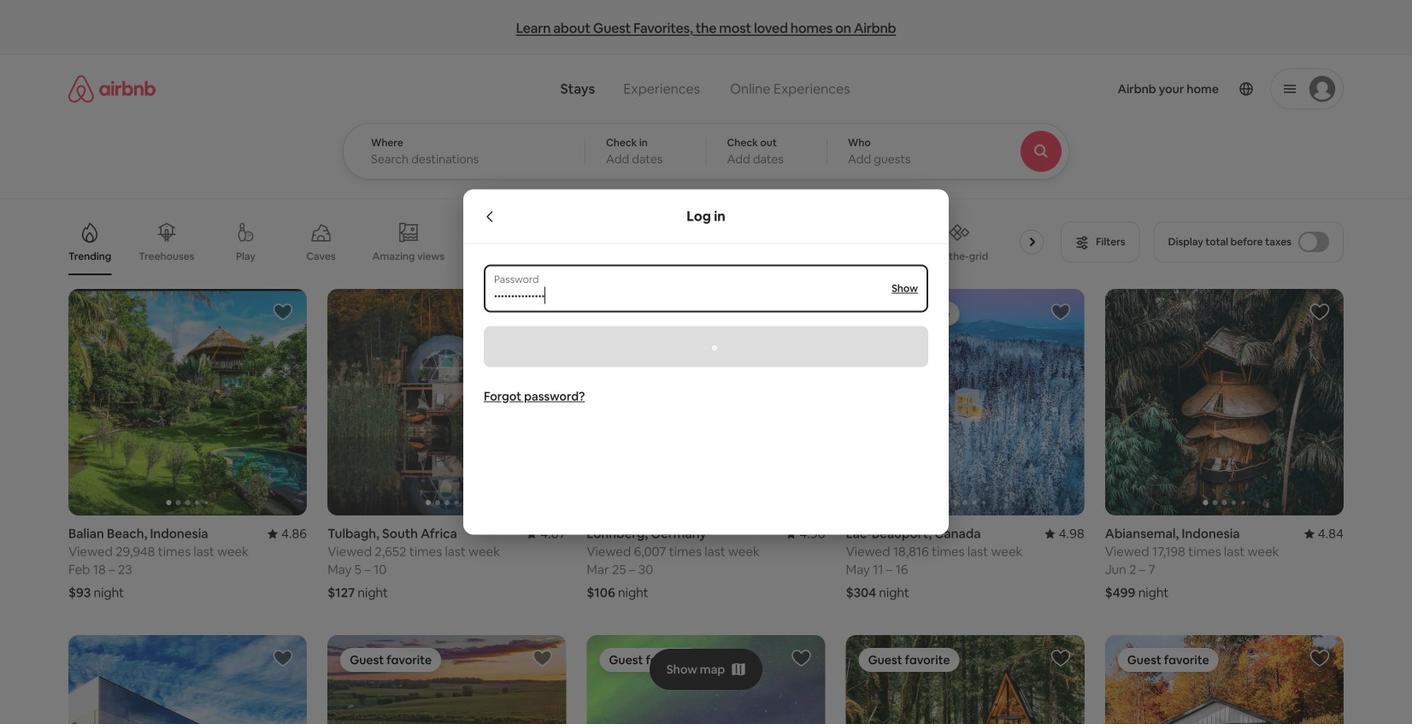 Task type: describe. For each thing, give the bounding box(es) containing it.
add to wishlist: balian beach, indonesia image
[[273, 302, 293, 322]]

4.98 out of 5 average rating image
[[1045, 526, 1085, 542]]

what can we help you find? tab list
[[547, 70, 715, 108]]

add to wishlist: joshua tree, california image
[[273, 648, 293, 669]]

add to wishlist: lac-beauport, canada image
[[1051, 302, 1071, 322]]

add to wishlist: hella, iceland image
[[791, 648, 812, 669]]

Password password field
[[494, 287, 882, 304]]

4.96 out of 5 average rating image
[[786, 526, 826, 542]]

Search destinations search field
[[371, 151, 557, 167]]

profile element
[[877, 55, 1344, 123]]

4.84 out of 5 average rating image
[[1304, 526, 1344, 542]]

add to wishlist: cleveland, wisconsin image
[[532, 648, 553, 669]]

4.87 out of 5 average rating image
[[527, 526, 566, 542]]



Task type: locate. For each thing, give the bounding box(es) containing it.
add to wishlist: löhnberg, germany image
[[791, 302, 812, 322]]

tab panel
[[343, 123, 1116, 180]]

add to wishlist: remsen, new york image
[[1310, 648, 1330, 669]]

4.86 out of 5 average rating image
[[268, 526, 307, 542]]

group
[[68, 209, 1064, 275], [68, 289, 307, 516], [328, 289, 566, 516], [587, 289, 826, 516], [846, 289, 1085, 516], [1105, 289, 1344, 516], [68, 635, 307, 724], [328, 635, 566, 724], [587, 635, 826, 724], [846, 635, 1085, 724], [1105, 635, 1344, 724]]

log in dialog
[[463, 189, 949, 535]]

add to wishlist: index, washington image
[[1051, 648, 1071, 669]]

None search field
[[343, 55, 1116, 180]]

add to wishlist: tulbagh, south africa image
[[532, 302, 553, 322]]

add to wishlist: abiansemal, indonesia image
[[1310, 302, 1330, 322]]



Task type: vqa. For each thing, say whether or not it's contained in the screenshot.
Terms of Use
no



